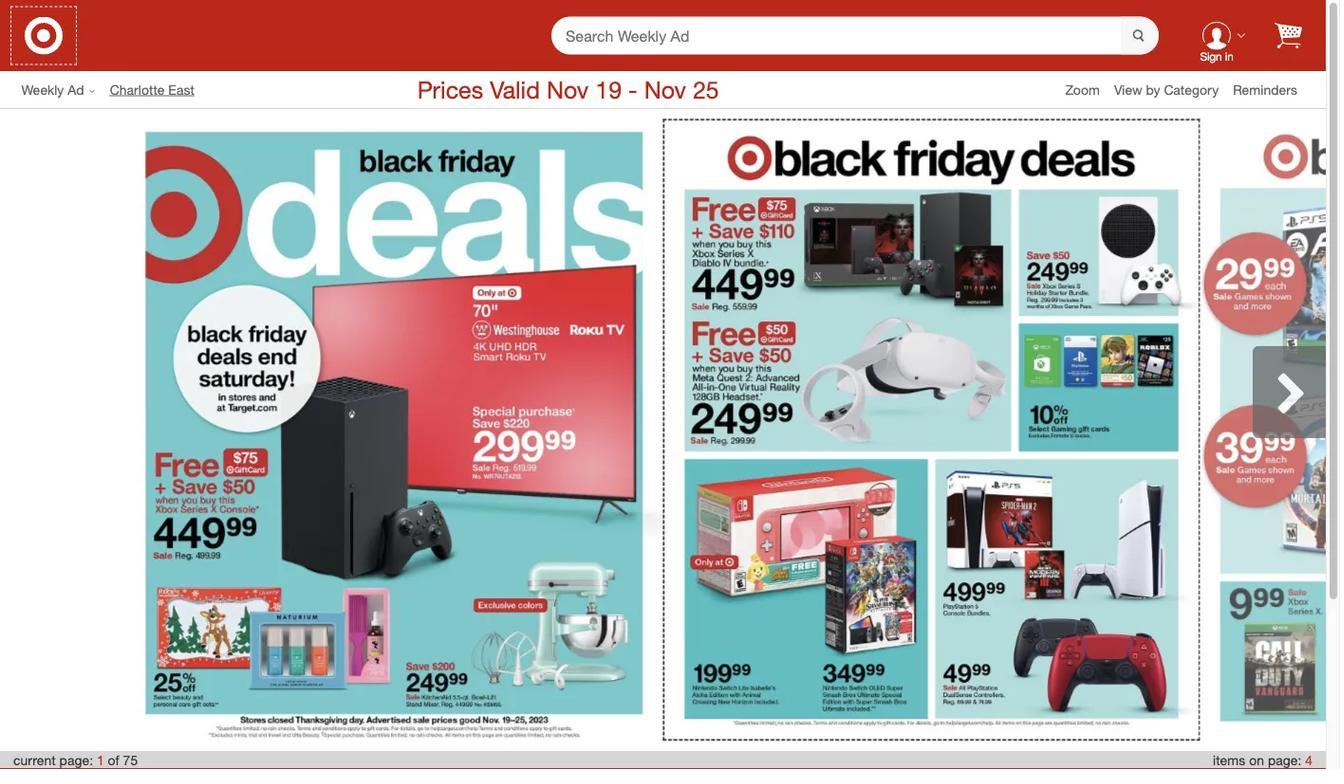 Task type: locate. For each thing, give the bounding box(es) containing it.
prices
[[417, 75, 483, 104]]

page 1 image
[[127, 121, 661, 740]]

nov left the 19
[[547, 75, 589, 104]]

items
[[1213, 753, 1245, 769]]

page 3 image
[[1200, 119, 1340, 742]]

reminders link
[[1233, 80, 1312, 99]]

page: left 1
[[59, 753, 93, 769]]

0 horizontal spatial page:
[[59, 753, 93, 769]]

2 nov from the left
[[644, 75, 686, 104]]

view by category
[[1114, 81, 1219, 98]]

current page: 1 of 75
[[13, 753, 138, 769]]

form
[[551, 17, 1159, 56]]

charlotte east link
[[110, 80, 209, 99]]

25
[[693, 75, 719, 104]]

category
[[1164, 81, 1219, 98]]

1 horizontal spatial page:
[[1268, 753, 1301, 769]]

on
[[1249, 753, 1264, 769]]

prices valid nov 19 - nov 25
[[417, 75, 719, 104]]

charlotte east
[[110, 81, 194, 98]]

-
[[628, 75, 638, 104]]

view your cart on target.com image
[[1275, 22, 1302, 49]]

nov right "-"
[[644, 75, 686, 104]]

page 2 image
[[663, 119, 1200, 742]]

zoom link
[[1065, 80, 1114, 99]]

valid
[[490, 75, 540, 104]]

weekly ad link
[[21, 80, 110, 99]]

page: left 4
[[1268, 753, 1301, 769]]

page:
[[59, 753, 93, 769], [1268, 753, 1301, 769]]

nov
[[547, 75, 589, 104], [644, 75, 686, 104]]

1
[[97, 753, 104, 769]]

1 horizontal spatial nov
[[644, 75, 686, 104]]

zoom-in element
[[1065, 81, 1100, 98]]

Search Weekly Ad search field
[[551, 17, 1159, 56]]

0 horizontal spatial nov
[[547, 75, 589, 104]]



Task type: describe. For each thing, give the bounding box(es) containing it.
east
[[168, 81, 194, 98]]

in
[[1225, 50, 1233, 64]]

2 page: from the left
[[1268, 753, 1301, 769]]

view by category link
[[1114, 81, 1233, 98]]

view
[[1114, 81, 1142, 98]]

1 page: from the left
[[59, 753, 93, 769]]

ad
[[68, 81, 84, 98]]

1 nov from the left
[[547, 75, 589, 104]]

by
[[1146, 81, 1160, 98]]

weekly
[[21, 81, 64, 98]]

reminders
[[1233, 81, 1297, 98]]

75
[[123, 753, 138, 769]]

4
[[1305, 753, 1313, 769]]

sign in link
[[1187, 5, 1246, 66]]

of
[[108, 753, 119, 769]]

current
[[13, 753, 56, 769]]

sign
[[1200, 50, 1222, 64]]

zoom
[[1065, 81, 1100, 98]]

charlotte
[[110, 81, 165, 98]]

sign in
[[1200, 50, 1233, 64]]

items on page: 4
[[1213, 753, 1313, 769]]

weekly ad
[[21, 81, 84, 98]]

go to target.com image
[[25, 17, 63, 55]]

19
[[595, 75, 622, 104]]



Task type: vqa. For each thing, say whether or not it's contained in the screenshot.
View the Weekly Ad IMAGE
no



